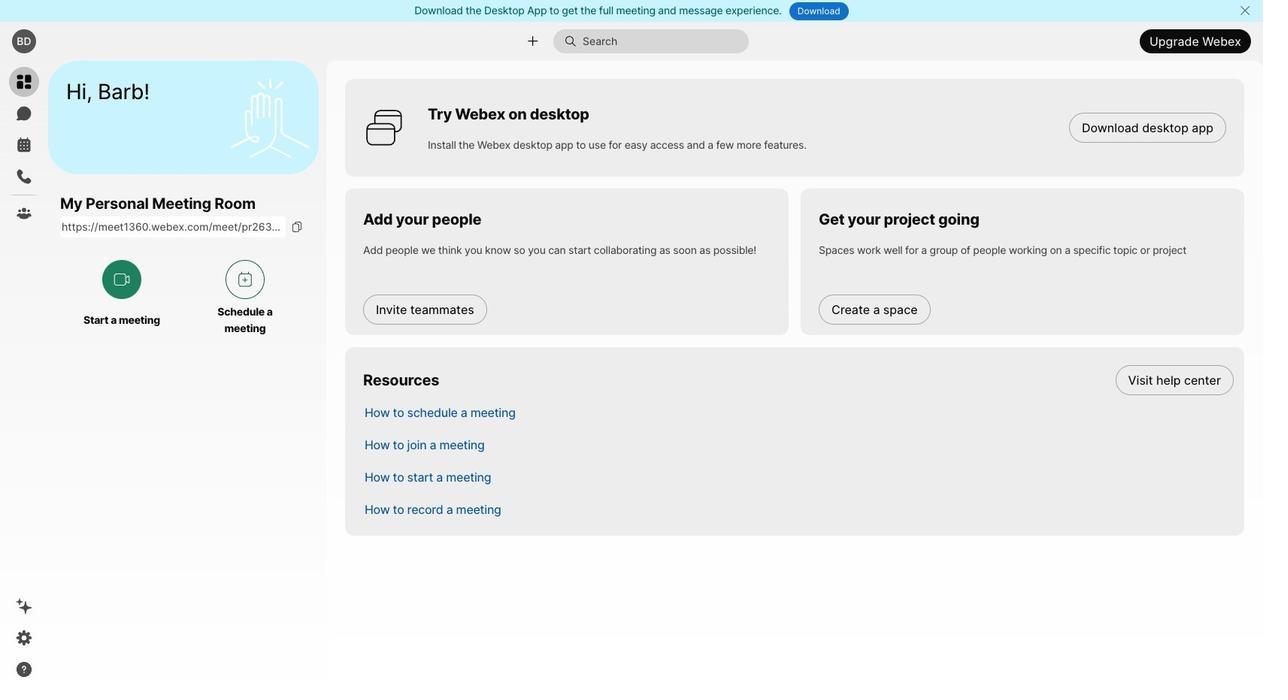 Task type: describe. For each thing, give the bounding box(es) containing it.
1 list item from the top
[[353, 364, 1245, 396]]

2 list item from the top
[[353, 396, 1245, 429]]



Task type: vqa. For each thing, say whether or not it's contained in the screenshot.
fourth LIST ITEM from the bottom
yes



Task type: locate. For each thing, give the bounding box(es) containing it.
navigation
[[0, 61, 48, 699]]

5 list item from the top
[[353, 493, 1245, 526]]

4 list item from the top
[[353, 461, 1245, 493]]

webex tab list
[[9, 67, 39, 229]]

cancel_16 image
[[1240, 5, 1251, 17]]

3 list item from the top
[[353, 429, 1245, 461]]

two hands high fiving image
[[225, 73, 315, 163]]

list item
[[353, 364, 1245, 396], [353, 396, 1245, 429], [353, 429, 1245, 461], [353, 461, 1245, 493], [353, 493, 1245, 526]]

None text field
[[60, 217, 286, 238]]



